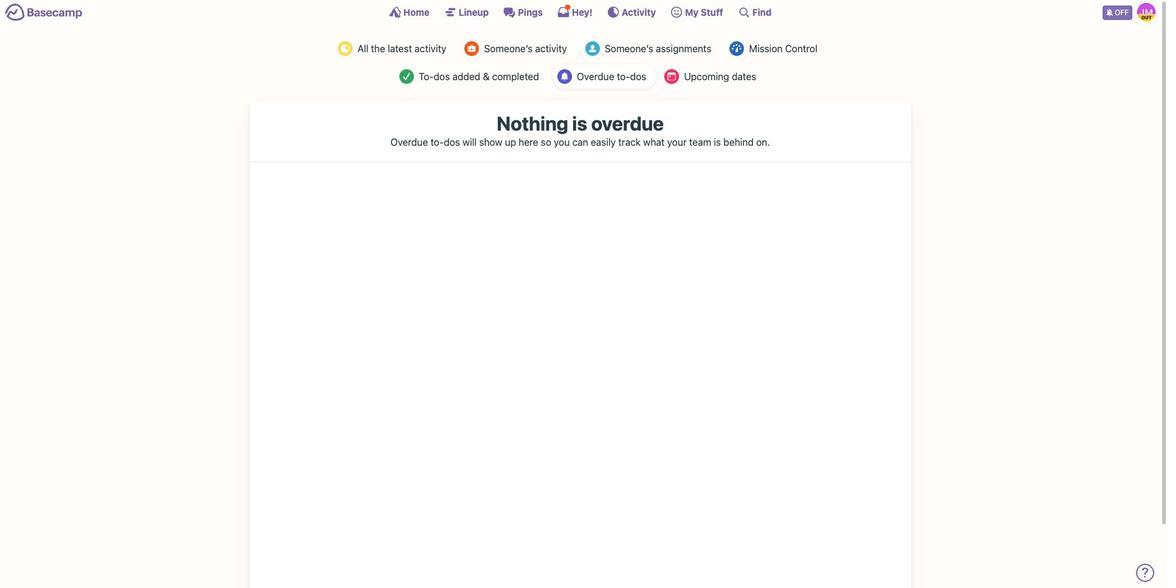 Task type: locate. For each thing, give the bounding box(es) containing it.
person report image
[[465, 41, 479, 56]]

main element
[[0, 0, 1161, 24]]

switch accounts image
[[5, 3, 83, 22]]

assignment image
[[586, 41, 600, 56]]

gauge image
[[730, 41, 745, 56]]

jer mill image
[[1138, 3, 1156, 21]]



Task type: vqa. For each thing, say whether or not it's contained in the screenshot.
process-
no



Task type: describe. For each thing, give the bounding box(es) containing it.
keyboard shortcut: ⌘ + / image
[[738, 6, 751, 18]]

event image
[[665, 69, 680, 84]]

reminder image
[[558, 69, 572, 84]]

todo image
[[399, 69, 414, 84]]

activity report image
[[338, 41, 353, 56]]



